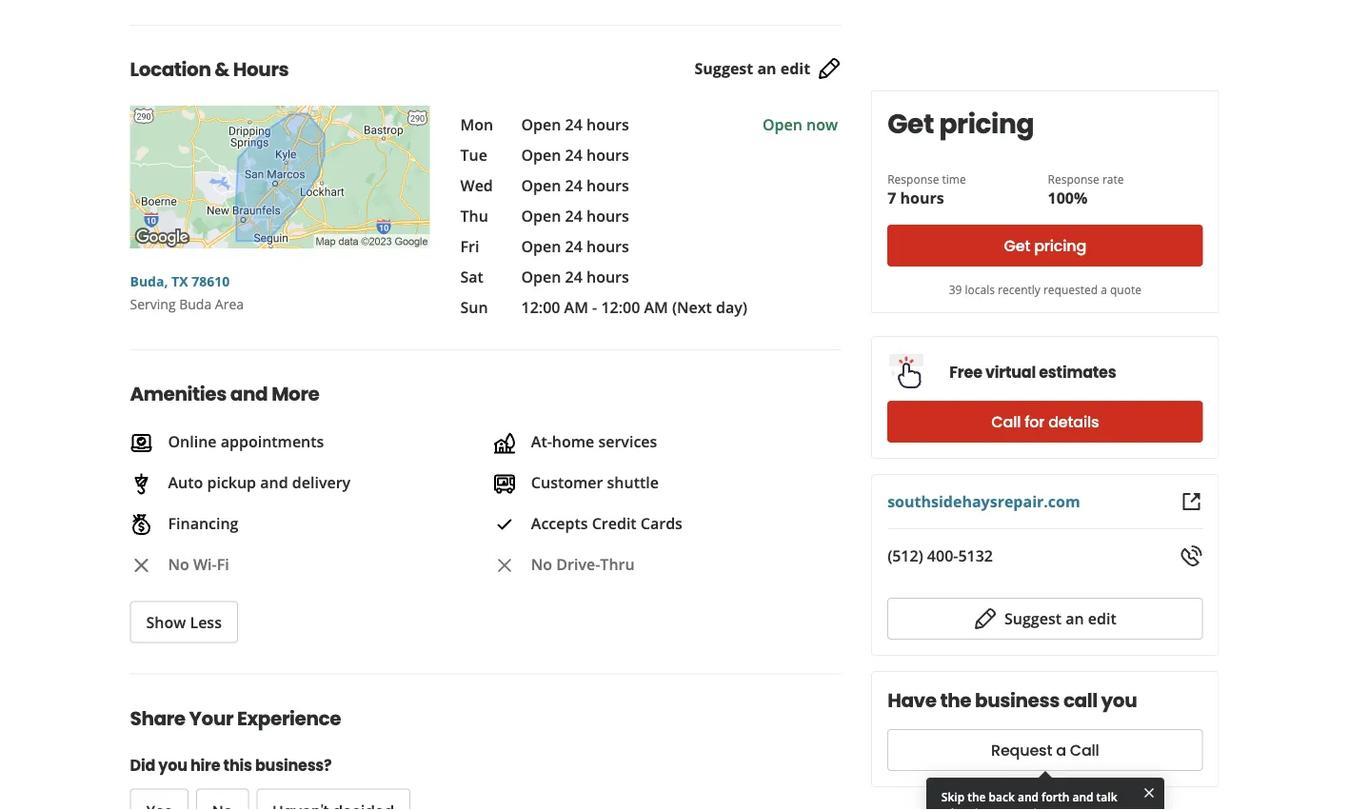Task type: describe. For each thing, give the bounding box(es) containing it.
show less
[[146, 613, 222, 633]]

pricing inside button
[[1035, 235, 1087, 257]]

call inside the call for details 'button'
[[992, 412, 1021, 433]]

24 pencil v2 image inside location & hours element
[[819, 58, 841, 81]]

free
[[950, 362, 983, 383]]

24 for wed
[[566, 176, 583, 196]]

for
[[1025, 412, 1045, 433]]

5132
[[959, 546, 994, 566]]

have
[[888, 688, 937, 715]]

tue
[[461, 145, 488, 166]]

auto
[[168, 473, 203, 493]]

share your experience element
[[100, 674, 841, 811]]

request a call
[[992, 740, 1100, 762]]

it's
[[975, 805, 991, 811]]

24 for tue
[[566, 145, 583, 166]]

12:00 am - 12:00 am (next day)
[[522, 298, 748, 318]]

sat
[[461, 267, 484, 288]]

mon
[[461, 115, 494, 135]]

suggest an edit button
[[888, 598, 1204, 640]]

(512) 400-5132
[[888, 546, 994, 566]]

hours for wed
[[587, 176, 630, 196]]

estimates
[[1040, 362, 1117, 383]]

online
[[168, 432, 217, 453]]

24 for fri
[[566, 237, 583, 257]]

southsidehaysrepair.com
[[888, 492, 1081, 512]]

thu
[[461, 206, 489, 227]]

no drive-thru
[[531, 555, 635, 575]]

get pricing button
[[888, 225, 1204, 267]]

requested
[[1044, 282, 1099, 297]]

(512)
[[888, 546, 924, 566]]

request a call button
[[888, 730, 1204, 772]]

request
[[992, 740, 1053, 762]]

open for thu
[[522, 206, 562, 227]]

open for tue
[[522, 145, 562, 166]]

pickup
[[207, 473, 256, 493]]

skip
[[942, 790, 965, 805]]

get pricing inside button
[[1005, 235, 1087, 257]]

and right back
[[1018, 790, 1039, 805]]

at-home services
[[531, 432, 658, 453]]

location & hours
[[130, 57, 289, 83]]

24 online appointments v2 image
[[130, 432, 153, 455]]

edit inside suggest an edit button
[[1089, 609, 1117, 629]]

recently
[[998, 282, 1041, 297]]

location & hours element
[[100, 25, 884, 320]]

shuttle
[[607, 473, 659, 493]]

tx
[[172, 272, 188, 291]]

did you hire this business?
[[130, 756, 332, 777]]

the for have
[[941, 688, 972, 715]]

24 at home services v2 image
[[493, 432, 516, 455]]

24 phone v2 image
[[1181, 545, 1204, 568]]

hours for mon
[[587, 115, 630, 135]]

map image
[[130, 106, 430, 249]]

open 24 hours for wed
[[522, 176, 630, 196]]

day)
[[716, 298, 748, 318]]

buda,
[[130, 272, 168, 291]]

24 external link v2 image
[[1181, 491, 1204, 513]]

24 towing v2 image
[[130, 473, 153, 496]]

suggest an edit inside button
[[1005, 609, 1117, 629]]

free virtual estimates
[[950, 362, 1117, 383]]

buda
[[179, 295, 212, 313]]

now
[[807, 115, 838, 135]]

services
[[599, 432, 658, 453]]

2 am from the left
[[644, 298, 669, 318]]

2 12:00 from the left
[[602, 298, 641, 318]]

auto pickup and delivery
[[168, 473, 351, 493]]

24 close v2 image for no wi-fi
[[130, 555, 153, 578]]

more
[[272, 382, 320, 408]]

time
[[943, 171, 967, 187]]

online appointments
[[168, 432, 324, 453]]

buda, tx 78610 link
[[130, 272, 230, 291]]

24 for thu
[[566, 206, 583, 227]]

close image
[[1142, 785, 1157, 801]]

this
[[223, 756, 252, 777]]

0 horizontal spatial get
[[888, 105, 935, 142]]

convenient
[[994, 805, 1056, 811]]

400-
[[928, 546, 959, 566]]

suggest inside location & hours element
[[695, 59, 754, 79]]

open for sat
[[522, 267, 562, 288]]

0 horizontal spatial you
[[158, 756, 187, 777]]

share your experience
[[130, 706, 341, 733]]

call inside request a call button
[[1071, 740, 1100, 762]]

cards
[[641, 514, 683, 534]]

experience
[[237, 706, 341, 733]]

1 am from the left
[[565, 298, 589, 318]]

area
[[215, 295, 244, 313]]

credit
[[592, 514, 637, 534]]

appointments
[[221, 432, 324, 453]]

southsidehaysrepair.com link
[[888, 492, 1081, 512]]

0 vertical spatial get pricing
[[888, 105, 1035, 142]]

wed
[[461, 176, 493, 196]]

show
[[146, 613, 186, 633]]

accepts credit cards
[[531, 514, 683, 534]]

accepts
[[531, 514, 588, 534]]

amenities and more
[[130, 382, 320, 408]]

details
[[1049, 412, 1100, 433]]

virtual
[[986, 362, 1037, 383]]

response rate 100%
[[1048, 171, 1125, 208]]

the for skip
[[968, 790, 986, 805]]

and left more
[[230, 382, 268, 408]]

locals
[[966, 282, 996, 297]]

suggest an edit inside location & hours element
[[695, 59, 811, 79]]

hours
[[233, 57, 289, 83]]

no for no wi-fi
[[168, 555, 189, 575]]

no wi-fi
[[168, 555, 229, 575]]

fri
[[461, 237, 480, 257]]

response time 7 hours
[[888, 171, 967, 208]]

fi
[[217, 555, 229, 575]]

quote
[[1111, 282, 1142, 297]]



Task type: vqa. For each thing, say whether or not it's contained in the screenshot.
rightmost AM
yes



Task type: locate. For each thing, give the bounding box(es) containing it.
24 for mon
[[566, 115, 583, 135]]

location
[[130, 57, 211, 83]]

call for details
[[992, 412, 1100, 433]]

4 24 from the top
[[566, 206, 583, 227]]

24 close v2 image for no drive-thru
[[493, 555, 516, 578]]

3 24 from the top
[[566, 176, 583, 196]]

am left (next
[[644, 298, 669, 318]]

&
[[215, 57, 230, 83]]

hours for sat
[[587, 267, 630, 288]]

open 24 hours
[[522, 115, 630, 135], [522, 145, 630, 166], [522, 176, 630, 196], [522, 206, 630, 227], [522, 237, 630, 257], [522, 267, 630, 288]]

12:00 right -
[[602, 298, 641, 318]]

open 24 hours for tue
[[522, 145, 630, 166]]

response for 100%
[[1048, 171, 1100, 187]]

0 horizontal spatial a
[[1057, 740, 1067, 762]]

edit up call
[[1089, 609, 1117, 629]]

hours for tue
[[587, 145, 630, 166]]

rate
[[1103, 171, 1125, 187]]

1 horizontal spatial an
[[1066, 609, 1085, 629]]

12:00 left -
[[522, 298, 561, 318]]

5 24 from the top
[[566, 237, 583, 257]]

open 24 hours for thu
[[522, 206, 630, 227]]

1 vertical spatial edit
[[1089, 609, 1117, 629]]

did
[[130, 756, 155, 777]]

and
[[230, 382, 268, 408], [260, 473, 288, 493], [1018, 790, 1039, 805], [1073, 790, 1094, 805]]

when
[[942, 805, 972, 811]]

open 24 hours for mon
[[522, 115, 630, 135]]

1 horizontal spatial suggest an edit
[[1005, 609, 1117, 629]]

amenities
[[130, 382, 227, 408]]

pricing
[[940, 105, 1035, 142], [1035, 235, 1087, 257]]

suggest
[[695, 59, 754, 79], [1005, 609, 1062, 629]]

open for mon
[[522, 115, 562, 135]]

0 horizontal spatial am
[[565, 298, 589, 318]]

open for fri
[[522, 237, 562, 257]]

open right thu
[[522, 206, 562, 227]]

and left the talk
[[1073, 790, 1094, 805]]

24 pencil v2 image inside suggest an edit button
[[975, 608, 997, 631]]

0 vertical spatial suggest
[[695, 59, 754, 79]]

(next
[[673, 298, 713, 318]]

39 locals recently requested a quote
[[950, 282, 1142, 297]]

edit inside suggest an edit link
[[781, 59, 811, 79]]

1 open 24 hours from the top
[[522, 115, 630, 135]]

suggest an edit
[[695, 59, 811, 79], [1005, 609, 1117, 629]]

1 24 from the top
[[566, 115, 583, 135]]

the
[[941, 688, 972, 715], [968, 790, 986, 805]]

1 vertical spatial suggest
[[1005, 609, 1062, 629]]

open 24 hours for sat
[[522, 267, 630, 288]]

0 horizontal spatial 12:00
[[522, 298, 561, 318]]

am left -
[[565, 298, 589, 318]]

open right fri
[[522, 237, 562, 257]]

5 open 24 hours from the top
[[522, 237, 630, 257]]

call down call
[[1071, 740, 1100, 762]]

and down appointments
[[260, 473, 288, 493]]

6 open 24 hours from the top
[[522, 267, 630, 288]]

0 horizontal spatial edit
[[781, 59, 811, 79]]

an up the open now
[[758, 59, 777, 79]]

response up 7
[[888, 171, 940, 187]]

1 horizontal spatial suggest
[[1005, 609, 1062, 629]]

2 open 24 hours from the top
[[522, 145, 630, 166]]

1 horizontal spatial edit
[[1089, 609, 1117, 629]]

0 vertical spatial an
[[758, 59, 777, 79]]

get inside button
[[1005, 235, 1031, 257]]

0 horizontal spatial 24 close v2 image
[[130, 555, 153, 578]]

open for wed
[[522, 176, 562, 196]]

0 vertical spatial get
[[888, 105, 935, 142]]

1 vertical spatial call
[[1071, 740, 1100, 762]]

0 horizontal spatial pricing
[[940, 105, 1035, 142]]

you
[[1102, 688, 1138, 715], [158, 756, 187, 777]]

the right have
[[941, 688, 972, 715]]

24 customer shuttle v2 image
[[493, 473, 516, 496]]

open right mon
[[522, 115, 562, 135]]

1 vertical spatial pricing
[[1035, 235, 1087, 257]]

1 horizontal spatial a
[[1102, 282, 1108, 297]]

0 vertical spatial suggest an edit
[[695, 59, 811, 79]]

get
[[888, 105, 935, 142], [1005, 235, 1031, 257]]

group inside share your experience element
[[130, 790, 706, 811]]

1 vertical spatial 24 pencil v2 image
[[975, 608, 997, 631]]

response inside response rate 100%
[[1048, 171, 1100, 187]]

0 vertical spatial a
[[1102, 282, 1108, 297]]

2 response from the left
[[1048, 171, 1100, 187]]

thru
[[600, 555, 635, 575]]

a right request
[[1057, 740, 1067, 762]]

call left for
[[992, 412, 1021, 433]]

1 no from the left
[[168, 555, 189, 575]]

open 24 hours for fri
[[522, 237, 630, 257]]

2 no from the left
[[531, 555, 553, 575]]

response up 100%
[[1048, 171, 1100, 187]]

24 financing v2 image
[[130, 514, 153, 537]]

the inside skip the back and forth and talk when it's convenient
[[968, 790, 986, 805]]

customer shuttle
[[531, 473, 659, 493]]

0 vertical spatial edit
[[781, 59, 811, 79]]

24 checkmark v2 image
[[493, 514, 516, 537]]

24 for sat
[[566, 267, 583, 288]]

amenities and more element
[[100, 350, 857, 644]]

open right the tue
[[522, 145, 562, 166]]

39
[[950, 282, 963, 297]]

1 horizontal spatial no
[[531, 555, 553, 575]]

have the business call you
[[888, 688, 1138, 715]]

1 24 close v2 image from the left
[[130, 555, 153, 578]]

talk
[[1097, 790, 1118, 805]]

response
[[888, 171, 940, 187], [1048, 171, 1100, 187]]

open right wed
[[522, 176, 562, 196]]

the right skip
[[968, 790, 986, 805]]

financing
[[168, 514, 239, 534]]

open now
[[763, 115, 838, 135]]

0 vertical spatial call
[[992, 412, 1021, 433]]

0 horizontal spatial suggest
[[695, 59, 754, 79]]

hire
[[191, 756, 220, 777]]

a left quote
[[1102, 282, 1108, 297]]

24 close v2 image down 24 financing v2 "icon"
[[130, 555, 153, 578]]

suggest an edit link
[[695, 58, 841, 81]]

delivery
[[292, 473, 351, 493]]

0 horizontal spatial an
[[758, 59, 777, 79]]

hours for thu
[[587, 206, 630, 227]]

2 24 from the top
[[566, 145, 583, 166]]

response for 7
[[888, 171, 940, 187]]

sun
[[461, 298, 488, 318]]

skip the back and forth and talk when it's convenient
[[942, 790, 1118, 811]]

1 horizontal spatial response
[[1048, 171, 1100, 187]]

0 horizontal spatial 24 pencil v2 image
[[819, 58, 841, 81]]

an up call
[[1066, 609, 1085, 629]]

1 vertical spatial you
[[158, 756, 187, 777]]

your
[[189, 706, 234, 733]]

0 vertical spatial you
[[1102, 688, 1138, 715]]

edit up the open now
[[781, 59, 811, 79]]

0 vertical spatial the
[[941, 688, 972, 715]]

0 vertical spatial pricing
[[940, 105, 1035, 142]]

call for details button
[[888, 401, 1204, 443]]

no for no drive-thru
[[531, 555, 553, 575]]

pricing up time
[[940, 105, 1035, 142]]

no left wi-
[[168, 555, 189, 575]]

3 open 24 hours from the top
[[522, 176, 630, 196]]

back
[[989, 790, 1015, 805]]

1 vertical spatial get pricing
[[1005, 235, 1087, 257]]

hours inside response time 7 hours
[[901, 188, 945, 208]]

1 horizontal spatial am
[[644, 298, 669, 318]]

1 horizontal spatial you
[[1102, 688, 1138, 715]]

78610
[[192, 272, 230, 291]]

1 horizontal spatial 24 close v2 image
[[493, 555, 516, 578]]

1 vertical spatial an
[[1066, 609, 1085, 629]]

less
[[190, 613, 222, 633]]

6 24 from the top
[[566, 267, 583, 288]]

no left drive-
[[531, 555, 553, 575]]

1 horizontal spatial pricing
[[1035, 235, 1087, 257]]

business
[[976, 688, 1060, 715]]

forth
[[1042, 790, 1070, 805]]

24 pencil v2 image
[[819, 58, 841, 81], [975, 608, 997, 631]]

at-
[[531, 432, 552, 453]]

1 vertical spatial get
[[1005, 235, 1031, 257]]

no
[[168, 555, 189, 575], [531, 555, 553, 575]]

0 horizontal spatial response
[[888, 171, 940, 187]]

suggest an edit up call
[[1005, 609, 1117, 629]]

open left now
[[763, 115, 803, 135]]

24 close v2 image down 24 checkmark v2 icon
[[493, 555, 516, 578]]

customer
[[531, 473, 603, 493]]

24 pencil v2 image up now
[[819, 58, 841, 81]]

serving
[[130, 295, 176, 313]]

0 horizontal spatial no
[[168, 555, 189, 575]]

get pricing up time
[[888, 105, 1035, 142]]

-
[[593, 298, 598, 318]]

hours for fri
[[587, 237, 630, 257]]

1 response from the left
[[888, 171, 940, 187]]

response inside response time 7 hours
[[888, 171, 940, 187]]

0 horizontal spatial suggest an edit
[[695, 59, 811, 79]]

an inside button
[[1066, 609, 1085, 629]]

0 horizontal spatial call
[[992, 412, 1021, 433]]

an
[[758, 59, 777, 79], [1066, 609, 1085, 629]]

get up response time 7 hours
[[888, 105, 935, 142]]

you right did
[[158, 756, 187, 777]]

open right sat
[[522, 267, 562, 288]]

24 pencil v2 image down 5132
[[975, 608, 997, 631]]

1 vertical spatial the
[[968, 790, 986, 805]]

share
[[130, 706, 186, 733]]

2 24 close v2 image from the left
[[493, 555, 516, 578]]

1 vertical spatial suggest an edit
[[1005, 609, 1117, 629]]

home
[[552, 432, 595, 453]]

4 open 24 hours from the top
[[522, 206, 630, 227]]

12:00
[[522, 298, 561, 318], [602, 298, 641, 318]]

business?
[[255, 756, 332, 777]]

an inside location & hours element
[[758, 59, 777, 79]]

1 horizontal spatial get
[[1005, 235, 1031, 257]]

1 horizontal spatial 24 pencil v2 image
[[975, 608, 997, 631]]

wi-
[[193, 555, 217, 575]]

call
[[1064, 688, 1098, 715]]

suggest inside button
[[1005, 609, 1062, 629]]

pricing up requested
[[1035, 235, 1087, 257]]

7
[[888, 188, 897, 208]]

get pricing up 39 locals recently requested a quote on the right of page
[[1005, 235, 1087, 257]]

a inside button
[[1057, 740, 1067, 762]]

drive-
[[557, 555, 600, 575]]

0 vertical spatial 24 pencil v2 image
[[819, 58, 841, 81]]

1 horizontal spatial call
[[1071, 740, 1100, 762]]

get up recently
[[1005, 235, 1031, 257]]

open
[[522, 115, 562, 135], [763, 115, 803, 135], [522, 145, 562, 166], [522, 176, 562, 196], [522, 206, 562, 227], [522, 237, 562, 257], [522, 267, 562, 288]]

24 close v2 image
[[130, 555, 153, 578], [493, 555, 516, 578]]

1 12:00 from the left
[[522, 298, 561, 318]]

1 vertical spatial a
[[1057, 740, 1067, 762]]

suggest an edit up the open now
[[695, 59, 811, 79]]

1 horizontal spatial 12:00
[[602, 298, 641, 318]]

group
[[130, 790, 706, 811]]

you right call
[[1102, 688, 1138, 715]]

am
[[565, 298, 589, 318], [644, 298, 669, 318]]



